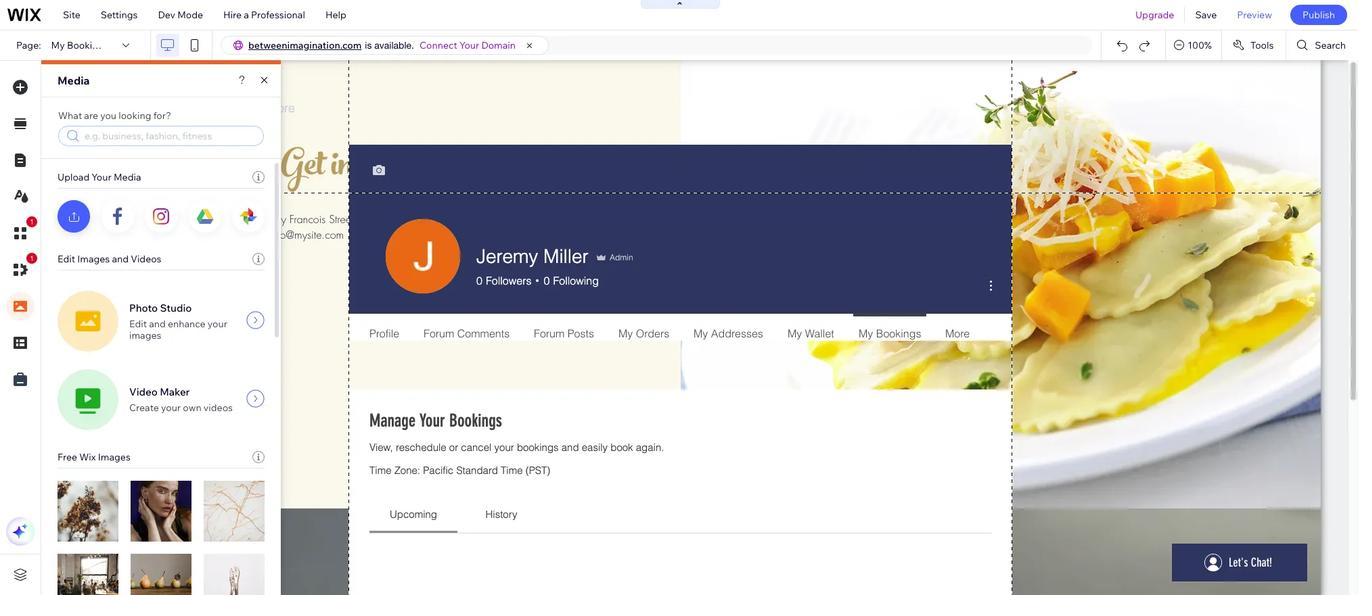 Task type: locate. For each thing, give the bounding box(es) containing it.
preview button
[[1227, 0, 1282, 30]]

betweenimagination.com
[[248, 39, 362, 51]]

your
[[208, 318, 227, 330], [161, 402, 181, 414]]

1 vertical spatial 1 button
[[6, 253, 37, 284]]

1 button
[[6, 217, 37, 248], [6, 253, 37, 284]]

you
[[100, 110, 116, 122]]

and left videos
[[112, 253, 129, 265]]

2 1 button from the top
[[6, 253, 37, 284]]

1 vertical spatial your
[[161, 402, 181, 414]]

what are you looking for?
[[58, 110, 171, 122]]

1 horizontal spatial edit
[[129, 318, 147, 330]]

100% button
[[1166, 30, 1222, 60]]

1 vertical spatial and
[[149, 318, 166, 330]]

save button
[[1185, 0, 1227, 30]]

1 vertical spatial 1
[[30, 254, 34, 263]]

site
[[63, 9, 80, 21]]

and down photo
[[149, 318, 166, 330]]

0 vertical spatial and
[[112, 253, 129, 265]]

publish
[[1303, 9, 1335, 21]]

media
[[58, 74, 90, 87], [114, 171, 141, 183]]

video
[[129, 386, 158, 399]]

images
[[129, 329, 161, 341]]

your
[[459, 39, 479, 51], [92, 171, 112, 183]]

are
[[84, 110, 98, 122]]

your right enhance
[[208, 318, 227, 330]]

your left domain
[[459, 39, 479, 51]]

1 horizontal spatial your
[[208, 318, 227, 330]]

0 vertical spatial 1
[[30, 218, 34, 226]]

available.
[[374, 40, 414, 51]]

create
[[129, 402, 159, 414]]

1 horizontal spatial and
[[149, 318, 166, 330]]

my
[[51, 39, 65, 51]]

preview
[[1237, 9, 1272, 21]]

settings
[[101, 9, 138, 21]]

photo studio edit and enhance your images
[[129, 302, 227, 341]]

upload
[[58, 171, 89, 183]]

enhance
[[168, 318, 206, 330]]

2 1 from the top
[[30, 254, 34, 263]]

videos
[[204, 402, 233, 414]]

1
[[30, 218, 34, 226], [30, 254, 34, 263]]

dev
[[158, 9, 175, 21]]

images
[[77, 253, 110, 265], [98, 451, 130, 464]]

1 1 from the top
[[30, 218, 34, 226]]

1 vertical spatial media
[[114, 171, 141, 183]]

and inside photo studio edit and enhance your images
[[149, 318, 166, 330]]

1 vertical spatial images
[[98, 451, 130, 464]]

1 horizontal spatial your
[[459, 39, 479, 51]]

your inside photo studio edit and enhance your images
[[208, 318, 227, 330]]

studio
[[160, 302, 192, 314]]

wix
[[79, 451, 96, 464]]

0 vertical spatial edit
[[58, 253, 75, 265]]

0 horizontal spatial your
[[161, 402, 181, 414]]

images right wix
[[98, 451, 130, 464]]

media up what
[[58, 74, 90, 87]]

0 vertical spatial your
[[208, 318, 227, 330]]

0 horizontal spatial media
[[58, 74, 90, 87]]

images left videos
[[77, 253, 110, 265]]

professional
[[251, 9, 305, 21]]

photo
[[129, 302, 158, 314]]

1 vertical spatial your
[[92, 171, 112, 183]]

0 vertical spatial media
[[58, 74, 90, 87]]

media right upload
[[114, 171, 141, 183]]

edit
[[58, 253, 75, 265], [129, 318, 147, 330]]

your down maker
[[161, 402, 181, 414]]

1 horizontal spatial media
[[114, 171, 141, 183]]

0 horizontal spatial your
[[92, 171, 112, 183]]

is available. connect your domain
[[365, 39, 516, 51]]

1 vertical spatial edit
[[129, 318, 147, 330]]

and
[[112, 253, 129, 265], [149, 318, 166, 330]]

your right upload
[[92, 171, 112, 183]]

0 vertical spatial 1 button
[[6, 217, 37, 248]]



Task type: vqa. For each thing, say whether or not it's contained in the screenshot.
Upload
yes



Task type: describe. For each thing, give the bounding box(es) containing it.
0 horizontal spatial and
[[112, 253, 129, 265]]

videos
[[131, 253, 161, 265]]

tools button
[[1222, 30, 1286, 60]]

upload your media
[[58, 171, 141, 183]]

is
[[365, 40, 372, 51]]

own
[[183, 402, 201, 414]]

0 vertical spatial your
[[459, 39, 479, 51]]

1 1 button from the top
[[6, 217, 37, 248]]

your inside video maker create your own videos
[[161, 402, 181, 414]]

edit inside photo studio edit and enhance your images
[[129, 318, 147, 330]]

0 horizontal spatial edit
[[58, 253, 75, 265]]

dev mode
[[158, 9, 203, 21]]

connect
[[420, 39, 457, 51]]

my bookings
[[51, 39, 108, 51]]

100%
[[1188, 39, 1212, 51]]

domain
[[481, 39, 516, 51]]

publish button
[[1291, 5, 1347, 25]]

e.g. business, fashion, fitness field
[[83, 129, 248, 143]]

a
[[244, 9, 249, 21]]

free
[[58, 451, 77, 464]]

bookings
[[67, 39, 108, 51]]

upgrade
[[1136, 9, 1174, 21]]

maker
[[160, 386, 190, 399]]

search
[[1315, 39, 1346, 51]]

save
[[1195, 9, 1217, 21]]

tools
[[1251, 39, 1274, 51]]

hire
[[223, 9, 242, 21]]

search button
[[1287, 30, 1358, 60]]

edit images and videos
[[58, 253, 161, 265]]

hire a professional
[[223, 9, 305, 21]]

free wix images
[[58, 451, 130, 464]]

what
[[58, 110, 82, 122]]

for?
[[153, 110, 171, 122]]

mode
[[177, 9, 203, 21]]

looking
[[119, 110, 151, 122]]

help
[[325, 9, 346, 21]]

0 vertical spatial images
[[77, 253, 110, 265]]

video maker create your own videos
[[129, 386, 233, 414]]



